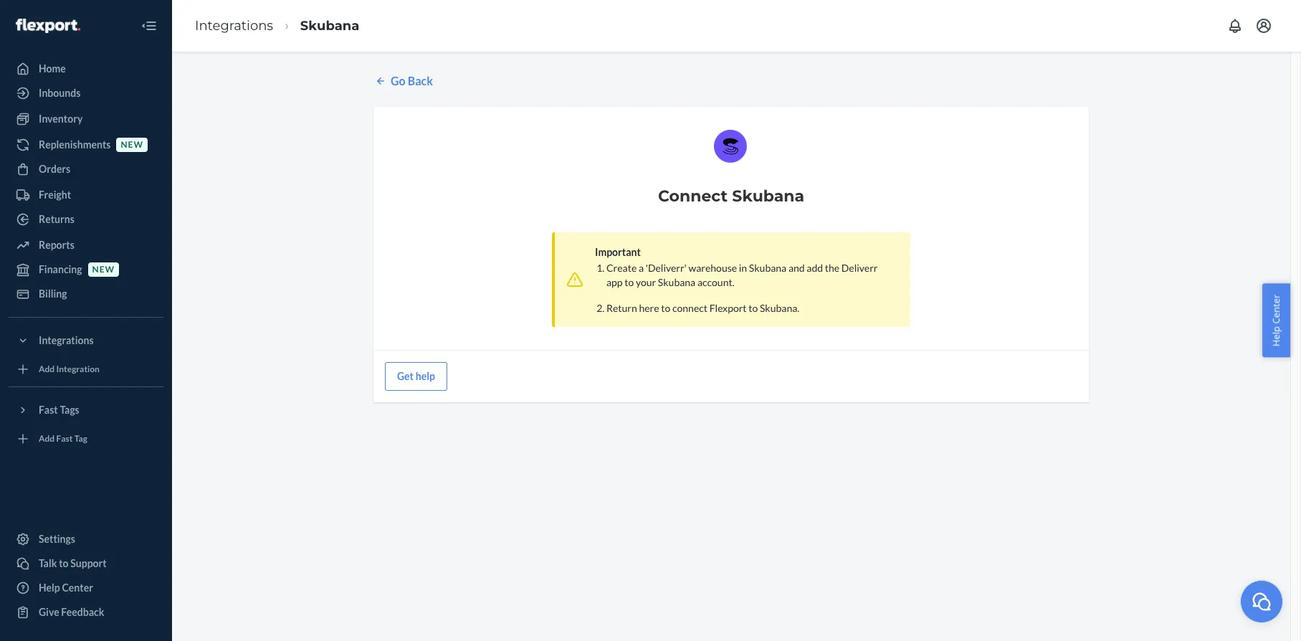 Task type: describe. For each thing, give the bounding box(es) containing it.
get
[[397, 370, 414, 382]]

open account menu image
[[1256, 17, 1273, 34]]

skubana.
[[760, 302, 800, 314]]

help center button
[[1263, 284, 1291, 357]]

back
[[408, 74, 433, 88]]

tag
[[74, 434, 87, 444]]

help center inside button
[[1271, 295, 1284, 347]]

skubana inside breadcrumbs navigation
[[300, 18, 360, 33]]

integration
[[56, 364, 100, 375]]

a
[[639, 262, 644, 274]]

returns link
[[9, 208, 164, 231]]

in
[[739, 262, 748, 274]]

ojiud image
[[1252, 591, 1273, 612]]

return
[[607, 302, 638, 314]]

create a 'deliverr' warehouse in skubana and add the deliverr app to your skubana account.
[[607, 262, 878, 288]]

give
[[39, 606, 59, 618]]

give feedback
[[39, 606, 104, 618]]

go back button
[[374, 73, 433, 90]]

0 horizontal spatial center
[[62, 582, 93, 594]]

center inside button
[[1271, 295, 1284, 324]]

fast tags button
[[9, 399, 164, 422]]

add fast tag
[[39, 434, 87, 444]]

tags
[[60, 404, 79, 416]]

freight link
[[9, 184, 164, 207]]

create
[[607, 262, 637, 274]]

home link
[[9, 57, 164, 80]]

integrations button
[[9, 329, 164, 352]]

inbounds
[[39, 87, 81, 99]]

home
[[39, 62, 66, 75]]

return here to connect flexport to skubana.
[[607, 302, 800, 314]]

add fast tag link
[[9, 427, 164, 450]]

freight
[[39, 189, 71, 201]]

'deliverr'
[[646, 262, 687, 274]]

account.
[[698, 276, 735, 288]]

flexport
[[710, 302, 747, 314]]

deliverr
[[842, 262, 878, 274]]

talk to support
[[39, 557, 107, 570]]

returns
[[39, 213, 74, 225]]

1 vertical spatial help center
[[39, 582, 93, 594]]

inventory link
[[9, 108, 164, 131]]

support
[[70, 557, 107, 570]]

help center link
[[9, 577, 164, 600]]

help
[[416, 370, 435, 382]]

billing
[[39, 288, 67, 300]]



Task type: locate. For each thing, give the bounding box(es) containing it.
new down "reports" link
[[92, 264, 115, 275]]

new for financing
[[92, 264, 115, 275]]

integrations inside 'dropdown button'
[[39, 334, 94, 346]]

1 horizontal spatial integrations
[[195, 18, 273, 33]]

get help
[[397, 370, 435, 382]]

connect
[[673, 302, 708, 314]]

connect skubana
[[658, 186, 805, 206]]

1 horizontal spatial center
[[1271, 295, 1284, 324]]

billing link
[[9, 283, 164, 306]]

add down fast tags
[[39, 434, 55, 444]]

to right flexport
[[749, 302, 758, 314]]

0 vertical spatial integrations
[[195, 18, 273, 33]]

1 vertical spatial center
[[62, 582, 93, 594]]

add
[[807, 262, 823, 274]]

flexport logo image
[[16, 18, 80, 33]]

help inside button
[[1271, 326, 1284, 347]]

reports
[[39, 239, 74, 251]]

0 horizontal spatial new
[[92, 264, 115, 275]]

app
[[607, 276, 623, 288]]

help
[[1271, 326, 1284, 347], [39, 582, 60, 594]]

talk to support link
[[9, 552, 164, 575]]

fast left tags
[[39, 404, 58, 416]]

orders link
[[9, 158, 164, 181]]

here
[[639, 302, 660, 314]]

0 vertical spatial new
[[121, 139, 143, 150]]

0 horizontal spatial help center
[[39, 582, 93, 594]]

breadcrumbs navigation
[[184, 5, 371, 47]]

add
[[39, 364, 55, 375], [39, 434, 55, 444]]

to right talk
[[59, 557, 69, 570]]

1 horizontal spatial help center
[[1271, 295, 1284, 347]]

financing
[[39, 263, 82, 275]]

get help button
[[385, 362, 448, 391]]

help center
[[1271, 295, 1284, 347], [39, 582, 93, 594]]

0 vertical spatial help
[[1271, 326, 1284, 347]]

warehouse
[[689, 262, 737, 274]]

close navigation image
[[141, 17, 158, 34]]

new
[[121, 139, 143, 150], [92, 264, 115, 275]]

inventory
[[39, 113, 83, 125]]

integrations link
[[195, 18, 273, 33]]

settings link
[[9, 528, 164, 551]]

fast tags
[[39, 404, 79, 416]]

to
[[625, 276, 634, 288], [662, 302, 671, 314], [749, 302, 758, 314], [59, 557, 69, 570]]

1 vertical spatial add
[[39, 434, 55, 444]]

0 horizontal spatial integrations
[[39, 334, 94, 346]]

fast
[[39, 404, 58, 416], [56, 434, 73, 444]]

and
[[789, 262, 805, 274]]

integrations inside breadcrumbs navigation
[[195, 18, 273, 33]]

1 vertical spatial new
[[92, 264, 115, 275]]

important
[[595, 246, 641, 258]]

add integration link
[[9, 358, 164, 381]]

skubana link
[[300, 18, 360, 33]]

orders
[[39, 163, 70, 175]]

talk
[[39, 557, 57, 570]]

your
[[636, 276, 656, 288]]

0 vertical spatial fast
[[39, 404, 58, 416]]

add for add fast tag
[[39, 434, 55, 444]]

integrations
[[195, 18, 273, 33], [39, 334, 94, 346]]

center
[[1271, 295, 1284, 324], [62, 582, 93, 594]]

to right app
[[625, 276, 634, 288]]

replenishments
[[39, 138, 111, 151]]

0 vertical spatial help center
[[1271, 295, 1284, 347]]

connect
[[658, 186, 728, 206]]

to inside create a 'deliverr' warehouse in skubana and add the deliverr app to your skubana account.
[[625, 276, 634, 288]]

fast inside dropdown button
[[39, 404, 58, 416]]

the
[[825, 262, 840, 274]]

new for replenishments
[[121, 139, 143, 150]]

2 add from the top
[[39, 434, 55, 444]]

1 vertical spatial fast
[[56, 434, 73, 444]]

feedback
[[61, 606, 104, 618]]

go back
[[391, 74, 433, 88]]

0 vertical spatial add
[[39, 364, 55, 375]]

skubana
[[300, 18, 360, 33], [733, 186, 805, 206], [749, 262, 787, 274], [658, 276, 696, 288]]

1 add from the top
[[39, 364, 55, 375]]

go
[[391, 74, 406, 88]]

inbounds link
[[9, 82, 164, 105]]

1 vertical spatial help
[[39, 582, 60, 594]]

to right here
[[662, 302, 671, 314]]

settings
[[39, 533, 75, 545]]

give feedback button
[[9, 601, 164, 624]]

1 horizontal spatial help
[[1271, 326, 1284, 347]]

add integration
[[39, 364, 100, 375]]

add for add integration
[[39, 364, 55, 375]]

add left integration
[[39, 364, 55, 375]]

to inside talk to support link
[[59, 557, 69, 570]]

0 horizontal spatial help
[[39, 582, 60, 594]]

0 vertical spatial center
[[1271, 295, 1284, 324]]

1 horizontal spatial new
[[121, 139, 143, 150]]

new up orders link
[[121, 139, 143, 150]]

reports link
[[9, 234, 164, 257]]

1 vertical spatial integrations
[[39, 334, 94, 346]]

open notifications image
[[1227, 17, 1244, 34]]

fast left tag
[[56, 434, 73, 444]]



Task type: vqa. For each thing, say whether or not it's contained in the screenshot.
storage.
no



